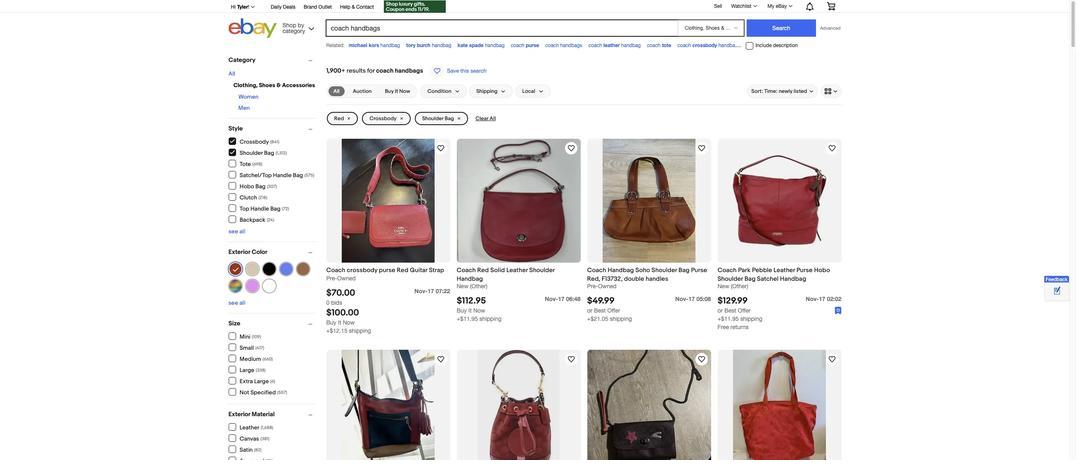 Task type: vqa. For each thing, say whether or not it's contained in the screenshot.
Notes
no



Task type: describe. For each thing, give the bounding box(es) containing it.
handbag for leather
[[622, 43, 641, 48]]

tote
[[662, 42, 672, 48]]

handbag for burch
[[432, 43, 452, 48]]

men
[[239, 105, 250, 112]]

feedback
[[1047, 277, 1068, 283]]

1 vertical spatial large
[[254, 378, 269, 385]]

now for buy it now
[[400, 88, 410, 95]]

time:
[[765, 88, 778, 95]]

handles
[[646, 275, 669, 283]]

red inside coach red solid leather shoulder handbag new (other)
[[478, 266, 489, 274]]

+$21.05
[[588, 316, 609, 322]]

top
[[240, 205, 249, 212]]

0 bids $100.00 buy it now +$12.15 shipping
[[327, 300, 371, 334]]

+$11.95 inside buy it now +$11.95 shipping
[[457, 316, 478, 322]]

category
[[229, 56, 256, 64]]

save this search button
[[428, 64, 489, 78]]

$129.99
[[718, 296, 748, 307]]

canvas
[[240, 435, 259, 442]]

nov- for +$11.95 shipping
[[545, 295, 559, 302]]

outlet
[[319, 4, 332, 10]]

02:02
[[828, 295, 842, 302]]

tory burch handbag
[[407, 42, 452, 48]]

watch coach crossbody purse red guitar strap image
[[436, 143, 446, 153]]

buy it now link
[[380, 86, 415, 96]]

owned inside coach crossbody purse red guitar strap pre-owned
[[337, 275, 356, 282]]

clutch (218)
[[240, 194, 267, 201]]

coach for handbags
[[546, 43, 559, 48]]

michael kors handbag
[[349, 42, 400, 48]]

account navigation
[[227, 0, 842, 14]]

satin (82)
[[240, 446, 262, 453]]

shoes
[[259, 82, 275, 89]]

spade
[[470, 42, 484, 48]]

$100.00
[[327, 308, 359, 319]]

men link
[[239, 105, 250, 112]]

women men
[[239, 93, 259, 112]]

crossbody for crossbody
[[370, 115, 397, 122]]

exterior for exterior color
[[229, 248, 250, 256]]

coach crossbody purse red guitar strap image
[[342, 139, 435, 263]]

coach crossbody purse red guitar strap link
[[327, 266, 450, 275]]

coach for leather
[[589, 43, 603, 48]]

main content containing $70.00
[[323, 52, 845, 460]]

0 horizontal spatial leather
[[240, 424, 260, 431]]

exterior material
[[229, 411, 275, 418]]

ebay
[[776, 3, 788, 9]]

satchel/top handle bag (575)
[[240, 172, 315, 179]]

now inside 0 bids $100.00 buy it now +$12.15 shipping
[[343, 319, 355, 326]]

save
[[447, 68, 459, 74]]

include
[[756, 43, 772, 48]]

coach colorblock vintage calf leather red/navy/tan crossbody purse image
[[342, 350, 435, 460]]

f13732,
[[602, 275, 623, 283]]

backpack
[[240, 216, 266, 223]]

leather
[[604, 42, 620, 48]]

red inside coach crossbody purse red guitar strap pre-owned
[[397, 266, 409, 274]]

(575)
[[305, 172, 315, 178]]

shop by category
[[283, 22, 305, 34]]

coach handbag soho shoulder bag purse red, f13732, double handles link
[[588, 266, 712, 283]]

coach crossbody purse red guitar strap pre-owned
[[327, 266, 445, 282]]

hobo inside coach park pebble leather purse hobo shoulder bag satchel handbag new (other)
[[815, 266, 831, 274]]

purse inside coach park pebble leather purse hobo shoulder bag satchel handbag new (other)
[[797, 266, 813, 274]]

watch coach bear chain crossbody purse blackberry   f22771 limited edition adorable image
[[697, 355, 707, 364]]

tote
[[240, 160, 251, 168]]

related:
[[327, 43, 345, 48]]

nov-17 02:02
[[806, 295, 842, 302]]

1 vertical spatial handbags
[[395, 67, 423, 75]]

hi tyler !
[[231, 4, 250, 10]]

+$11.95 shipping free returns
[[718, 316, 763, 331]]

coach handbags link
[[546, 43, 583, 48]]

it for buy it now
[[395, 88, 398, 95]]

0
[[327, 300, 330, 306]]

$49.99
[[588, 296, 615, 307]]

(other) inside coach red solid leather shoulder handbag new (other)
[[470, 283, 488, 290]]

coach handbag soho shoulder bag purse red, f13732, double handles pre-owned
[[588, 266, 708, 290]]

handbag inside coach handbag soho shoulder bag purse red, f13732, double handles pre-owned
[[608, 266, 634, 274]]

1,900
[[327, 67, 342, 75]]

shoulder inside coach handbag soho shoulder bag purse red, f13732, double handles pre-owned
[[652, 266, 678, 274]]

sort: time: newly listed
[[752, 88, 808, 95]]

coach red solid leather shoulder handbag heading
[[457, 266, 555, 283]]

coach bag
[[745, 43, 768, 48]]

kors
[[369, 42, 379, 48]]

shipping inside buy it now +$11.95 shipping
[[480, 316, 502, 322]]

or for or best offer
[[718, 307, 723, 314]]

leather for $112.95
[[507, 266, 528, 274]]

(417)
[[256, 345, 264, 351]]

coach red solid leather shoulder handbag image
[[457, 139, 581, 263]]

women link
[[239, 93, 259, 100]]

sort: time: newly listed button
[[748, 85, 818, 98]]

(557)
[[277, 390, 287, 395]]

my ebay
[[768, 3, 788, 9]]

burch
[[417, 42, 431, 48]]

$112.95
[[457, 296, 486, 307]]

shop by category banner
[[227, 0, 842, 40]]

coach bags red fabric coach logo tote purse handbag travel bag w/removable pouch image
[[734, 350, 827, 460]]

0 horizontal spatial all
[[229, 70, 235, 77]]

get the coupon image
[[384, 0, 446, 13]]

shipping inside or best offer +$21.05 shipping
[[610, 316, 632, 322]]

satchel
[[758, 275, 779, 283]]

specified
[[251, 389, 276, 396]]

extra large (6)
[[240, 378, 275, 385]]

daily deals
[[271, 4, 296, 10]]

auction link
[[348, 86, 377, 96]]

tyler
[[237, 4, 248, 10]]

purse inside coach crossbody purse red guitar strap pre-owned
[[379, 266, 396, 274]]

clear all link
[[473, 112, 500, 125]]

(381)
[[261, 436, 270, 441]]

(338)
[[256, 367, 266, 373]]

see all button for style
[[229, 228, 246, 235]]

(841)
[[270, 139, 280, 144]]

coach for bag
[[745, 43, 758, 48]]

bag left (72)
[[271, 205, 281, 212]]

sell link
[[711, 3, 726, 9]]

daily
[[271, 4, 282, 10]]

coach handbags
[[546, 43, 583, 48]]

michael
[[349, 42, 368, 48]]

17 left 02:02
[[820, 295, 826, 302]]

bag inside coach handbag soho shoulder bag purse red, f13732, double handles pre-owned
[[679, 266, 690, 274]]

handbag inside coach park pebble leather purse hobo shoulder bag satchel handbag new (other)
[[781, 275, 807, 283]]

nov- left 02:02
[[806, 295, 820, 302]]

0 horizontal spatial &
[[277, 82, 281, 89]]

offer for or best offer
[[738, 307, 751, 314]]

pre- inside coach handbag soho shoulder bag purse red, f13732, double handles pre-owned
[[588, 283, 599, 290]]

coach for $49.99
[[588, 266, 607, 274]]

coach park pebble leather purse hobo shoulder bag satchel handbag image
[[718, 139, 842, 263]]

purse inside coach handbag soho shoulder bag purse red, f13732, double handles pre-owned
[[692, 266, 708, 274]]

0 vertical spatial large
[[240, 367, 254, 374]]

crossbody for purse
[[347, 266, 378, 274]]

backpack (24)
[[240, 216, 274, 223]]

women
[[239, 93, 259, 100]]

(other) inside coach park pebble leather purse hobo shoulder bag satchel handbag new (other)
[[731, 283, 749, 290]]

shoulder inside coach park pebble leather purse hobo shoulder bag satchel handbag new (other)
[[718, 275, 744, 283]]

mini
[[240, 333, 251, 340]]

buy inside 0 bids $100.00 buy it now +$12.15 shipping
[[327, 319, 337, 326]]

results
[[347, 67, 366, 75]]

pebble
[[753, 266, 773, 274]]

kate spade handbag
[[458, 42, 505, 48]]

now for buy it now +$11.95 shipping
[[474, 307, 486, 314]]

shipping inside 0 bids $100.00 buy it now +$12.15 shipping
[[349, 328, 371, 334]]

watch coach women's mini dempsey bucket bag in signature jacquard with stripe patch image
[[567, 355, 576, 364]]

coach bear chain crossbody purse blackberry   f22771 limited edition adorable image
[[588, 350, 712, 460]]

watch coach park pebble leather purse hobo shoulder bag satchel handbag image
[[828, 143, 838, 153]]

save this search
[[447, 68, 487, 74]]

condition
[[428, 88, 452, 95]]

by
[[298, 22, 304, 28]]

watch coach bags red fabric coach logo tote purse handbag travel bag w/removable pouch image
[[828, 355, 838, 364]]

best for or best offer
[[725, 307, 737, 314]]

!
[[248, 4, 250, 10]]

it inside 0 bids $100.00 buy it now +$12.15 shipping
[[338, 319, 342, 326]]



Task type: locate. For each thing, give the bounding box(es) containing it.
2 see all from the top
[[229, 299, 246, 307]]

crossbody up '$70.00'
[[347, 266, 378, 274]]

small
[[240, 344, 254, 351]]

coach left park
[[718, 266, 737, 274]]

2 exterior from the top
[[229, 411, 250, 418]]

0 vertical spatial &
[[352, 4, 355, 10]]

2 horizontal spatial handbag
[[781, 275, 807, 283]]

purse
[[526, 42, 540, 48], [379, 266, 396, 274]]

or up +$21.05
[[588, 307, 593, 314]]

coach up red,
[[588, 266, 607, 274]]

coach for $112.95
[[457, 266, 476, 274]]

06:48
[[567, 295, 581, 302]]

1 +$11.95 from the left
[[457, 316, 478, 322]]

guitar
[[410, 266, 428, 274]]

0 horizontal spatial all link
[[229, 70, 235, 77]]

2 vertical spatial now
[[343, 319, 355, 326]]

new up the $129.99
[[718, 283, 730, 290]]

crossbody
[[693, 42, 718, 48], [347, 266, 378, 274]]

exterior material button
[[229, 411, 316, 418]]

shoulder up handles
[[652, 266, 678, 274]]

1 horizontal spatial pre-
[[588, 283, 599, 290]]

hobo bag (307)
[[240, 183, 277, 190]]

3 coach from the left
[[588, 266, 607, 274]]

nov-17 06:48
[[545, 295, 581, 302]]

handbag inside michael kors handbag
[[381, 43, 400, 48]]

2 horizontal spatial now
[[474, 307, 486, 314]]

shipping
[[480, 316, 502, 322], [610, 316, 632, 322], [741, 316, 763, 322], [349, 328, 371, 334]]

1 vertical spatial all
[[334, 88, 340, 95]]

clutch
[[240, 194, 257, 201]]

coach right for
[[376, 67, 394, 75]]

now inside buy it now +$11.95 shipping
[[474, 307, 486, 314]]

+$11.95 down $112.95
[[457, 316, 478, 322]]

0 horizontal spatial pre-
[[327, 275, 337, 282]]

large up extra
[[240, 367, 254, 374]]

1 horizontal spatial leather
[[507, 266, 528, 274]]

bag inside coach park pebble leather purse hobo shoulder bag satchel handbag new (other)
[[745, 275, 756, 283]]

all for exterior color
[[240, 299, 246, 307]]

1 vertical spatial all
[[240, 299, 246, 307]]

clothing, shoes & accessories
[[234, 82, 315, 89]]

1 handbag from the left
[[381, 43, 400, 48]]

2 handbag from the left
[[432, 43, 452, 48]]

07:22
[[436, 288, 450, 295]]

2 offer from the left
[[738, 307, 751, 314]]

handbag left coach bag
[[719, 43, 739, 48]]

see all button up size
[[229, 299, 246, 307]]

(other) up $112.95
[[470, 283, 488, 290]]

offer inside or best offer +$21.05 shipping
[[608, 307, 621, 314]]

1 vertical spatial see all button
[[229, 299, 246, 307]]

handbag for kors
[[381, 43, 400, 48]]

1 vertical spatial it
[[469, 307, 472, 314]]

0 horizontal spatial best
[[594, 307, 606, 314]]

1 horizontal spatial all link
[[329, 86, 345, 96]]

style
[[229, 125, 243, 133]]

handle up backpack (24)
[[251, 205, 269, 212]]

1 horizontal spatial offer
[[738, 307, 751, 314]]

17
[[428, 288, 434, 295], [558, 295, 565, 302], [689, 295, 695, 302], [820, 295, 826, 302]]

0 vertical spatial see all button
[[229, 228, 246, 235]]

or for or best offer +$21.05 shipping
[[588, 307, 593, 314]]

17 for +$21.05 shipping
[[689, 295, 695, 302]]

1 see from the top
[[229, 228, 238, 235]]

new inside coach park pebble leather purse hobo shoulder bag satchel handbag new (other)
[[718, 283, 730, 290]]

handbag for crossbody
[[719, 43, 739, 48]]

coach inside coach crossbody handbag
[[678, 43, 692, 48]]

handle for top
[[251, 205, 269, 212]]

all for style
[[240, 228, 246, 235]]

see all for style
[[229, 228, 246, 235]]

coach right coach purse
[[546, 43, 559, 48]]

best up +$21.05
[[594, 307, 606, 314]]

watchlist link
[[727, 1, 761, 11]]

offer for or best offer +$21.05 shipping
[[608, 307, 621, 314]]

see for exterior color
[[229, 299, 238, 307]]

crossbody inside coach crossbody purse red guitar strap pre-owned
[[347, 266, 378, 274]]

1 vertical spatial buy
[[457, 307, 467, 314]]

coach left bag
[[745, 43, 758, 48]]

1 horizontal spatial buy
[[385, 88, 394, 95]]

0 vertical spatial now
[[400, 88, 410, 95]]

0 horizontal spatial offer
[[608, 307, 621, 314]]

your shopping cart image
[[827, 2, 836, 10]]

search
[[471, 68, 487, 74]]

+$11.95
[[457, 316, 478, 322], [718, 316, 739, 322]]

red
[[334, 115, 344, 122], [397, 266, 409, 274], [478, 266, 489, 274]]

purse up nov-17 02:02
[[797, 266, 813, 274]]

handle for satchel/top
[[273, 172, 292, 179]]

coach inside coach handbag soho shoulder bag purse red, f13732, double handles pre-owned
[[588, 266, 607, 274]]

0 horizontal spatial handle
[[251, 205, 269, 212]]

0 horizontal spatial +$11.95
[[457, 316, 478, 322]]

leather up the canvas
[[240, 424, 260, 431]]

shipping right +$21.05
[[610, 316, 632, 322]]

2 coach from the left
[[457, 266, 476, 274]]

purse down shop by category banner
[[526, 42, 540, 48]]

bag left (1,312)
[[264, 149, 274, 156]]

nov- left "05:08"
[[676, 295, 689, 302]]

2 horizontal spatial it
[[469, 307, 472, 314]]

1 vertical spatial owned
[[599, 283, 617, 290]]

handle up (307)
[[273, 172, 292, 179]]

brand
[[304, 4, 317, 10]]

see all button down backpack
[[229, 228, 246, 235]]

crossbody for handbag
[[693, 42, 718, 48]]

shipping
[[477, 88, 498, 95]]

(660)
[[263, 356, 273, 362]]

0 vertical spatial it
[[395, 88, 398, 95]]

owned inside coach handbag soho shoulder bag purse red, f13732, double handles pre-owned
[[599, 283, 617, 290]]

(1,688)
[[261, 425, 273, 430]]

1 horizontal spatial red
[[397, 266, 409, 274]]

coach park pebble leather purse hobo shoulder bag satchel handbag link
[[718, 266, 842, 283]]

all down category
[[229, 70, 235, 77]]

watch coach handbag soho shoulder bag purse red, f13732, double handles image
[[697, 143, 707, 153]]

all inside 'link'
[[490, 115, 496, 122]]

all down 1,900
[[334, 88, 340, 95]]

hi
[[231, 4, 236, 10]]

coach purse
[[511, 42, 540, 48]]

handbag right 'spade'
[[485, 43, 505, 48]]

pre- inside coach crossbody purse red guitar strap pre-owned
[[327, 275, 337, 282]]

coach down 'search for anything' text field
[[511, 43, 525, 48]]

coach up '$70.00'
[[327, 266, 346, 274]]

1 horizontal spatial or
[[718, 307, 723, 314]]

1 vertical spatial pre-
[[588, 283, 599, 290]]

handbag up $112.95
[[457, 275, 483, 283]]

coach park pebble leather purse hobo shoulder bag satchel handbag heading
[[718, 266, 831, 283]]

it inside buy it now +$11.95 shipping
[[469, 307, 472, 314]]

exterior color
[[229, 248, 268, 256]]

purse left guitar
[[379, 266, 396, 274]]

0 horizontal spatial it
[[338, 319, 342, 326]]

now up crossbody link
[[400, 88, 410, 95]]

double
[[625, 275, 645, 283]]

buy for buy it now +$11.95 shipping
[[457, 307, 467, 314]]

1 vertical spatial see
[[229, 299, 238, 307]]

handbag right burch
[[432, 43, 452, 48]]

shipping up returns
[[741, 316, 763, 322]]

1 vertical spatial crossbody
[[347, 266, 378, 274]]

coach inside coach purse
[[511, 43, 525, 48]]

1 see all from the top
[[229, 228, 246, 235]]

shoulder inside shoulder bag "link"
[[422, 115, 444, 122]]

owned
[[337, 275, 356, 282], [599, 283, 617, 290]]

exterior
[[229, 248, 250, 256], [229, 411, 250, 418]]

+$11.95 up the free on the right
[[718, 316, 739, 322]]

1 horizontal spatial now
[[400, 88, 410, 95]]

new inside coach red solid leather shoulder handbag new (other)
[[457, 283, 469, 290]]

nov- down guitar
[[415, 288, 428, 295]]

2 horizontal spatial all
[[490, 115, 496, 122]]

& right help
[[352, 4, 355, 10]]

shipping inside +$11.95 shipping free returns
[[741, 316, 763, 322]]

1,900 + results for coach handbags
[[327, 67, 423, 75]]

2 purse from the left
[[797, 266, 813, 274]]

3 handbag from the left
[[485, 43, 505, 48]]

handbag inside the coach leather handbag
[[622, 43, 641, 48]]

1 horizontal spatial hobo
[[815, 266, 831, 274]]

free
[[718, 324, 730, 331]]

1 horizontal spatial (other)
[[731, 283, 749, 290]]

1 horizontal spatial purse
[[526, 42, 540, 48]]

red left solid
[[478, 266, 489, 274]]

nov- for +$21.05 shipping
[[676, 295, 689, 302]]

0 vertical spatial see
[[229, 228, 238, 235]]

1 vertical spatial handle
[[251, 205, 269, 212]]

1 horizontal spatial crossbody
[[370, 115, 397, 122]]

leather inside coach park pebble leather purse hobo shoulder bag satchel handbag new (other)
[[774, 266, 796, 274]]

1 exterior from the top
[[229, 248, 250, 256]]

coach inside coach red solid leather shoulder handbag new (other)
[[457, 266, 476, 274]]

coach for tote
[[647, 43, 661, 48]]

coach right strap
[[457, 266, 476, 274]]

owned up $49.99
[[599, 283, 617, 290]]

& inside account navigation
[[352, 4, 355, 10]]

0 horizontal spatial now
[[343, 319, 355, 326]]

handbag
[[381, 43, 400, 48], [432, 43, 452, 48], [485, 43, 505, 48], [622, 43, 641, 48], [719, 43, 739, 48]]

1 horizontal spatial handbag
[[608, 266, 634, 274]]

1 horizontal spatial handle
[[273, 172, 292, 179]]

leather up "satchel"
[[774, 266, 796, 274]]

0 horizontal spatial hobo
[[240, 183, 254, 190]]

shoulder down park
[[718, 275, 744, 283]]

exterior for exterior material
[[229, 411, 250, 418]]

handbags
[[561, 43, 583, 48], [395, 67, 423, 75]]

0 vertical spatial buy
[[385, 88, 394, 95]]

0 vertical spatial crossbody
[[693, 42, 718, 48]]

coach handbag soho shoulder bag purse red, f13732, double handles image
[[603, 139, 696, 263]]

nov-17 07:22
[[415, 288, 450, 295]]

0 horizontal spatial purse
[[379, 266, 396, 274]]

(1,312)
[[276, 150, 287, 156]]

2 or from the left
[[718, 307, 723, 314]]

shoulder down condition
[[422, 115, 444, 122]]

coach women's mini dempsey bucket bag in signature jacquard with stripe patch image
[[478, 350, 560, 460]]

crossbody up "shoulder bag (1,312)"
[[240, 138, 269, 145]]

my
[[768, 3, 775, 9]]

red left guitar
[[397, 266, 409, 274]]

none submit inside shop by category banner
[[747, 19, 817, 37]]

size button
[[229, 320, 316, 328]]

deals
[[283, 4, 296, 10]]

0 horizontal spatial new
[[457, 283, 469, 290]]

0 vertical spatial hobo
[[240, 183, 254, 190]]

it up crossbody link
[[395, 88, 398, 95]]

shoulder up tote (698)
[[240, 149, 263, 156]]

& right 'shoes'
[[277, 82, 281, 89]]

crossbody link
[[362, 112, 411, 125]]

2 see from the top
[[229, 299, 238, 307]]

all down backpack
[[240, 228, 246, 235]]

sort:
[[752, 88, 764, 95]]

bag inside "link"
[[445, 115, 454, 122]]

05:08
[[697, 295, 712, 302]]

new
[[457, 283, 469, 290], [718, 283, 730, 290]]

my ebay link
[[764, 1, 797, 11]]

satin
[[240, 446, 253, 453]]

17 left 07:22
[[428, 288, 434, 295]]

(other)
[[470, 283, 488, 290], [731, 283, 749, 290]]

buy it now +$11.95 shipping
[[457, 307, 502, 322]]

coach handbag soho shoulder bag purse red, f13732, double handles heading
[[588, 266, 708, 283]]

exterior left color
[[229, 248, 250, 256]]

5 handbag from the left
[[719, 43, 739, 48]]

coach inside coach park pebble leather purse hobo shoulder bag satchel handbag new (other)
[[718, 266, 737, 274]]

17 left 06:48
[[558, 295, 565, 302]]

handbags left leather
[[561, 43, 583, 48]]

+$11.95 inside +$11.95 shipping free returns
[[718, 316, 739, 322]]

see all up size
[[229, 299, 246, 307]]

clear all
[[476, 115, 496, 122]]

2 best from the left
[[725, 307, 737, 314]]

1 vertical spatial now
[[474, 307, 486, 314]]

clear
[[476, 115, 489, 122]]

large down (338)
[[254, 378, 269, 385]]

(other) up the $129.99
[[731, 283, 749, 290]]

brand outlet link
[[304, 3, 332, 12]]

coach for $70.00
[[327, 266, 346, 274]]

0 horizontal spatial red
[[334, 115, 344, 122]]

0 horizontal spatial (other)
[[470, 283, 488, 290]]

1 purse from the left
[[692, 266, 708, 274]]

canvas (381)
[[240, 435, 270, 442]]

handbag inside tory burch handbag
[[432, 43, 452, 48]]

all link down 1,900
[[329, 86, 345, 96]]

2 vertical spatial all
[[490, 115, 496, 122]]

buy inside buy it now +$11.95 shipping
[[457, 307, 467, 314]]

coach inside coach tote
[[647, 43, 661, 48]]

2 new from the left
[[718, 283, 730, 290]]

large (338)
[[240, 367, 266, 374]]

0 vertical spatial owned
[[337, 275, 356, 282]]

coach for $129.99
[[718, 266, 737, 274]]

1 horizontal spatial crossbody
[[693, 42, 718, 48]]

crossbody right tote
[[693, 42, 718, 48]]

buy
[[385, 88, 394, 95], [457, 307, 467, 314], [327, 319, 337, 326]]

buy down $112.95
[[457, 307, 467, 314]]

listing options selector. gallery view selected. image
[[825, 88, 838, 95]]

0 vertical spatial see all
[[229, 228, 246, 235]]

see up exterior color
[[229, 228, 238, 235]]

1 coach from the left
[[327, 266, 346, 274]]

new up $112.95
[[457, 283, 469, 290]]

coach inside coach crossbody purse red guitar strap pre-owned
[[327, 266, 346, 274]]

handbag right kors
[[381, 43, 400, 48]]

1 horizontal spatial best
[[725, 307, 737, 314]]

1 see all button from the top
[[229, 228, 246, 235]]

bag left (575)
[[293, 172, 303, 179]]

0 vertical spatial all
[[240, 228, 246, 235]]

it up +$12.15
[[338, 319, 342, 326]]

help & contact
[[340, 4, 374, 10]]

2 see all button from the top
[[229, 299, 246, 307]]

(72)
[[282, 206, 289, 211]]

bag down "condition" dropdown button
[[445, 115, 454, 122]]

bag down park
[[745, 275, 756, 283]]

shoulder inside coach red solid leather shoulder handbag new (other)
[[530, 266, 555, 274]]

see up size
[[229, 299, 238, 307]]

1 vertical spatial see all
[[229, 299, 246, 307]]

clothing,
[[234, 82, 258, 89]]

0 horizontal spatial owned
[[337, 275, 356, 282]]

1 horizontal spatial new
[[718, 283, 730, 290]]

1 horizontal spatial it
[[395, 88, 398, 95]]

0 vertical spatial all link
[[229, 70, 235, 77]]

1 (other) from the left
[[470, 283, 488, 290]]

1 vertical spatial &
[[277, 82, 281, 89]]

handbag right "satchel"
[[781, 275, 807, 283]]

Search for anything text field
[[327, 20, 677, 36]]

best down the $129.99
[[725, 307, 737, 314]]

4 handbag from the left
[[622, 43, 641, 48]]

crossbody inside main content
[[370, 115, 397, 122]]

handbag up f13732,
[[608, 266, 634, 274]]

local button
[[516, 85, 551, 98]]

buy for buy it now
[[385, 88, 394, 95]]

0 horizontal spatial handbags
[[395, 67, 423, 75]]

2 (other) from the left
[[731, 283, 749, 290]]

brand outlet
[[304, 4, 332, 10]]

now down $100.00
[[343, 319, 355, 326]]

coach right tote
[[678, 43, 692, 48]]

buy down 1,900 + results for coach handbags
[[385, 88, 394, 95]]

local
[[523, 88, 536, 95]]

0 horizontal spatial or
[[588, 307, 593, 314]]

newly
[[779, 88, 793, 95]]

0 vertical spatial exterior
[[229, 248, 250, 256]]

0 horizontal spatial crossbody
[[240, 138, 269, 145]]

all up size
[[240, 299, 246, 307]]

2 horizontal spatial buy
[[457, 307, 467, 314]]

coach crossbody purse red guitar strap heading
[[327, 266, 445, 274]]

shipping down $112.95
[[480, 316, 502, 322]]

+$12.15
[[327, 328, 348, 334]]

1 vertical spatial exterior
[[229, 411, 250, 418]]

0 vertical spatial crossbody
[[370, 115, 397, 122]]

medium
[[240, 355, 261, 362]]

crossbody down buy it now link
[[370, 115, 397, 122]]

17 left "05:08"
[[689, 295, 695, 302]]

purse up "05:08"
[[692, 266, 708, 274]]

17 for +$11.95 shipping
[[558, 295, 565, 302]]

1 horizontal spatial all
[[334, 88, 340, 95]]

shipping right +$12.15
[[349, 328, 371, 334]]

see all for exterior color
[[229, 299, 246, 307]]

None submit
[[747, 19, 817, 37]]

2 vertical spatial buy
[[327, 319, 337, 326]]

see all button for exterior color
[[229, 299, 246, 307]]

1 or from the left
[[588, 307, 593, 314]]

1 vertical spatial purse
[[379, 266, 396, 274]]

all link down category
[[229, 70, 235, 77]]

leather for $129.99
[[774, 266, 796, 274]]

best inside or best offer +$21.05 shipping
[[594, 307, 606, 314]]

medium (660)
[[240, 355, 273, 362]]

2 vertical spatial it
[[338, 319, 342, 326]]

large
[[240, 367, 254, 374], [254, 378, 269, 385]]

nov- left 06:48
[[545, 295, 559, 302]]

watch coach red solid leather shoulder handbag image
[[567, 143, 576, 153]]

main content
[[323, 52, 845, 460]]

All selected text field
[[334, 88, 340, 95]]

0 vertical spatial handle
[[273, 172, 292, 179]]

best
[[594, 307, 606, 314], [725, 307, 737, 314]]

4 coach from the left
[[718, 266, 737, 274]]

1 horizontal spatial &
[[352, 4, 355, 10]]

it down $112.95
[[469, 307, 472, 314]]

see all down backpack
[[229, 228, 246, 235]]

advanced
[[821, 26, 841, 31]]

pre- up $49.99
[[588, 283, 599, 290]]

best for or best offer +$21.05 shipping
[[594, 307, 606, 314]]

or inside or best offer +$21.05 shipping
[[588, 307, 593, 314]]

it for buy it now +$11.95 shipping
[[469, 307, 472, 314]]

0 horizontal spatial purse
[[692, 266, 708, 274]]

1 new from the left
[[457, 283, 469, 290]]

1 best from the left
[[594, 307, 606, 314]]

coach inside the coach leather handbag
[[589, 43, 603, 48]]

handbag inside coach crossbody handbag
[[719, 43, 739, 48]]

bag up (218)
[[256, 183, 266, 190]]

crossbody for crossbody (841)
[[240, 138, 269, 145]]

&
[[352, 4, 355, 10], [277, 82, 281, 89]]

0 vertical spatial handbags
[[561, 43, 583, 48]]

red down all selected text box
[[334, 115, 344, 122]]

1 horizontal spatial owned
[[599, 283, 617, 290]]

0 horizontal spatial handbag
[[457, 275, 483, 283]]

see for style
[[229, 228, 238, 235]]

hobo up nov-17 02:02
[[815, 266, 831, 274]]

buy it now
[[385, 88, 410, 95]]

(6)
[[270, 379, 275, 384]]

or best offer
[[718, 307, 751, 314]]

handbags up buy it now link
[[395, 67, 423, 75]]

0 horizontal spatial crossbody
[[347, 266, 378, 274]]

1 horizontal spatial +$11.95
[[718, 316, 739, 322]]

handbag right leather
[[622, 43, 641, 48]]

purse
[[692, 266, 708, 274], [797, 266, 813, 274]]

0 vertical spatial pre-
[[327, 275, 337, 282]]

leather right solid
[[507, 266, 528, 274]]

1 vertical spatial crossbody
[[240, 138, 269, 145]]

2 all from the top
[[240, 299, 246, 307]]

1 horizontal spatial handbags
[[561, 43, 583, 48]]

or best offer +$21.05 shipping
[[588, 307, 632, 322]]

coach red solid leather shoulder handbag link
[[457, 266, 581, 283]]

coach left tote
[[647, 43, 661, 48]]

0 horizontal spatial buy
[[327, 319, 337, 326]]

1 vertical spatial all link
[[329, 86, 345, 96]]

1 horizontal spatial purse
[[797, 266, 813, 274]]

exterior up leather (1,688)
[[229, 411, 250, 418]]

it
[[395, 88, 398, 95], [469, 307, 472, 314], [338, 319, 342, 326]]

hobo up clutch
[[240, 183, 254, 190]]

+
[[342, 67, 346, 75]]

17 for $100.00
[[428, 288, 434, 295]]

handbag inside coach red solid leather shoulder handbag new (other)
[[457, 275, 483, 283]]

satchel/top
[[240, 172, 272, 179]]

1 offer from the left
[[608, 307, 621, 314]]

owned up '$70.00'
[[337, 275, 356, 282]]

watch coach colorblock vintage calf leather red/navy/tan crossbody purse image
[[436, 355, 446, 364]]

leather inside coach red solid leather shoulder handbag new (other)
[[507, 266, 528, 274]]

coach leather handbag
[[589, 42, 641, 48]]

shop by category button
[[279, 18, 316, 36]]

coach for purse
[[511, 43, 525, 48]]

coach for crossbody
[[678, 43, 692, 48]]

handbag inside kate spade handbag
[[485, 43, 505, 48]]

coach tote
[[647, 42, 672, 48]]

1 all from the top
[[240, 228, 246, 235]]

nov- for $100.00
[[415, 288, 428, 295]]

2 +$11.95 from the left
[[718, 316, 739, 322]]

1 vertical spatial hobo
[[815, 266, 831, 274]]

handbag for spade
[[485, 43, 505, 48]]

offer down $49.99
[[608, 307, 621, 314]]

coach park pebble leather purse hobo shoulder bag satchel handbag new (other)
[[718, 266, 831, 290]]

0 vertical spatial all
[[229, 70, 235, 77]]

2 horizontal spatial leather
[[774, 266, 796, 274]]

2 horizontal spatial red
[[478, 266, 489, 274]]

0 vertical spatial purse
[[526, 42, 540, 48]]

now down $112.95
[[474, 307, 486, 314]]

pre- up '$70.00'
[[327, 275, 337, 282]]

bag
[[760, 43, 768, 48]]



